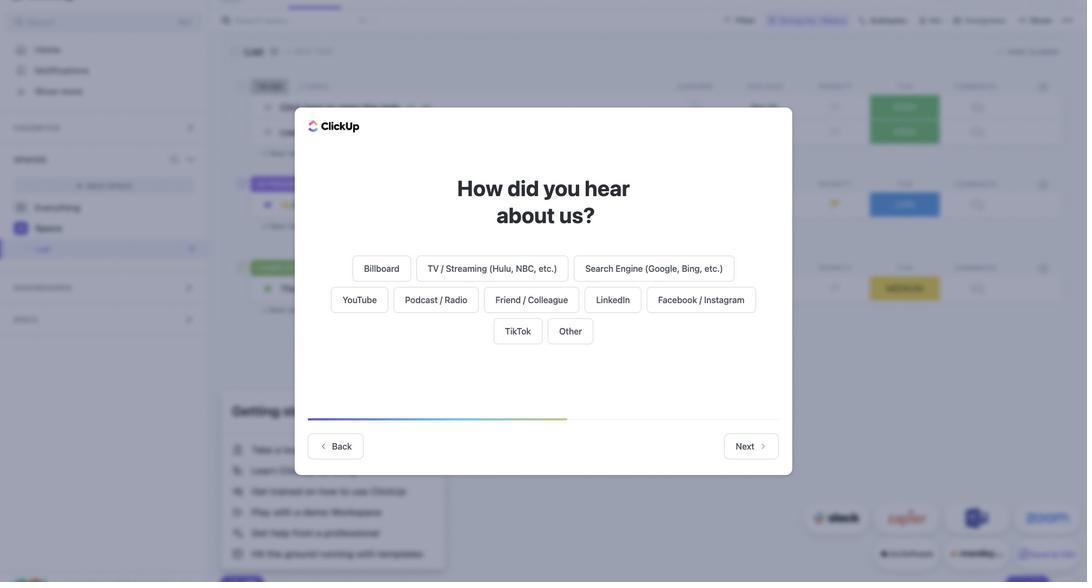 Task type: describe. For each thing, give the bounding box(es) containing it.
/ for podcast
[[440, 295, 443, 305]]

radio
[[445, 295, 468, 305]]

facebook / instagram
[[658, 295, 745, 305]]

how
[[457, 175, 503, 200]]

podcast / radio
[[405, 295, 468, 305]]

engine
[[616, 264, 643, 274]]

did
[[508, 175, 539, 200]]

facebook
[[658, 295, 698, 305]]

other
[[559, 327, 582, 336]]

tiktok
[[505, 327, 531, 336]]

search engine (google, bing, etc.) button
[[574, 256, 735, 282]]

tv
[[428, 264, 439, 274]]

etc.) inside button
[[705, 264, 723, 274]]

/ for tv
[[441, 264, 444, 274]]

linkedin
[[596, 295, 630, 305]]

search
[[586, 264, 614, 274]]

(google,
[[645, 264, 680, 274]]

youtube
[[343, 295, 377, 305]]

colleague
[[528, 295, 568, 305]]

about
[[497, 202, 555, 228]]

next button
[[725, 434, 779, 460]]

linkedin button
[[585, 287, 642, 313]]

friend / colleague
[[496, 295, 568, 305]]

tv / streaming (hulu, nbc, etc.) button
[[417, 256, 569, 282]]

billboard button
[[353, 256, 411, 282]]

(hulu,
[[489, 264, 514, 274]]

search engine (google, bing, etc.)
[[586, 264, 723, 274]]

bing,
[[682, 264, 703, 274]]

next
[[736, 442, 755, 452]]

billboard
[[364, 264, 400, 274]]



Task type: locate. For each thing, give the bounding box(es) containing it.
2 etc.) from the left
[[705, 264, 723, 274]]

/ for facebook
[[700, 295, 702, 305]]

you
[[544, 175, 581, 200]]

0 horizontal spatial etc.)
[[539, 264, 558, 274]]

clickup logo image
[[308, 120, 360, 133]]

us?
[[560, 202, 595, 228]]

youtube button
[[331, 287, 388, 313]]

1 horizontal spatial etc.)
[[705, 264, 723, 274]]

etc.) right nbc,
[[539, 264, 558, 274]]

/ right tv
[[441, 264, 444, 274]]

1 etc.) from the left
[[539, 264, 558, 274]]

back
[[332, 442, 352, 452]]

podcast
[[405, 295, 438, 305]]

friend / colleague button
[[484, 287, 580, 313]]

instagram
[[704, 295, 745, 305]]

streaming
[[446, 264, 487, 274]]

facebook / instagram button
[[647, 287, 756, 313]]

/
[[441, 264, 444, 274], [440, 295, 443, 305], [523, 295, 526, 305], [700, 295, 702, 305]]

tv / streaming (hulu, nbc, etc.)
[[428, 264, 558, 274]]

etc.) inside button
[[539, 264, 558, 274]]

/ right friend
[[523, 295, 526, 305]]

other button
[[548, 318, 594, 344]]

/ right facebook
[[700, 295, 702, 305]]

/ inside button
[[440, 295, 443, 305]]

/ left radio
[[440, 295, 443, 305]]

tiktok button
[[494, 318, 543, 344]]

/ inside button
[[700, 295, 702, 305]]

/ for friend
[[523, 295, 526, 305]]

friend
[[496, 295, 521, 305]]

etc.) right bing,
[[705, 264, 723, 274]]

etc.)
[[539, 264, 558, 274], [705, 264, 723, 274]]

podcast / radio button
[[394, 287, 479, 313]]

nbc,
[[516, 264, 537, 274]]

how did you hear about us?
[[457, 175, 630, 228]]

back button
[[308, 434, 363, 460]]

hear
[[585, 175, 630, 200]]



Task type: vqa. For each thing, say whether or not it's contained in the screenshot.
TV on the top of page
yes



